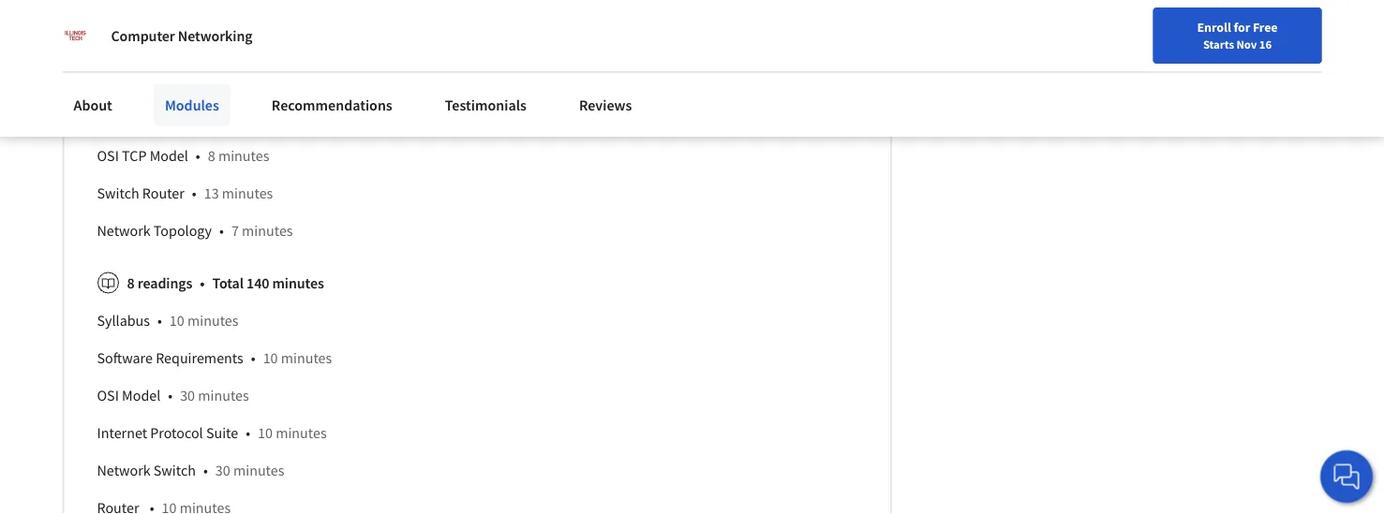Task type: vqa. For each thing, say whether or not it's contained in the screenshot.


Task type: locate. For each thing, give the bounding box(es) containing it.
30 for osi model
[[180, 386, 195, 405]]

testimonials
[[445, 96, 527, 114]]

7
[[231, 221, 239, 240]]

1 right module
[[147, 109, 154, 128]]

minute
[[249, 71, 294, 90], [266, 109, 311, 128]]

• right suite
[[246, 424, 250, 443]]

1 vertical spatial network
[[97, 461, 151, 480]]

1 horizontal spatial 1
[[239, 71, 246, 90]]

1 horizontal spatial switch
[[153, 461, 196, 480]]

network down internet
[[97, 461, 151, 480]]

show notifications image
[[1131, 23, 1154, 46]]

total
[[212, 274, 244, 293]]

1 vertical spatial osi
[[97, 386, 119, 405]]

• total 140 minutes
[[200, 274, 324, 293]]

switch router • 13 minutes
[[97, 184, 273, 203]]

syllabus
[[97, 311, 150, 330]]

osi left tcp
[[97, 146, 119, 165]]

osi for osi model
[[97, 386, 119, 405]]

• left 0
[[210, 34, 215, 53]]

30
[[180, 386, 195, 405], [215, 461, 230, 480]]

0 vertical spatial osi
[[97, 146, 119, 165]]

networking
[[178, 26, 253, 45]]

about
[[74, 96, 112, 114]]

minutes right suite
[[276, 424, 327, 443]]

1 right introduction
[[255, 109, 263, 128]]

model down software
[[122, 386, 161, 405]]

network down router
[[97, 221, 151, 240]]

switch
[[97, 184, 139, 203], [153, 461, 196, 480]]

30 up protocol
[[180, 386, 195, 405]]

10 right requirements
[[263, 349, 278, 368]]

1
[[239, 71, 246, 90], [147, 109, 154, 128], [255, 109, 263, 128]]

30 down suite
[[215, 461, 230, 480]]

switch down tcp
[[97, 184, 139, 203]]

minute right introduction
[[266, 109, 311, 128]]

8
[[208, 146, 215, 165], [127, 274, 135, 293]]

enroll
[[1197, 19, 1231, 36]]

enroll for free starts nov 16
[[1197, 19, 1278, 52]]

network switch • 30 minutes
[[97, 461, 284, 480]]

menu item
[[991, 19, 1111, 80]]

1 horizontal spatial 30
[[215, 461, 230, 480]]

model right tcp
[[150, 146, 188, 165]]

1 network from the top
[[97, 221, 151, 240]]

2 vertical spatial 10
[[258, 424, 273, 443]]

0 vertical spatial minute
[[249, 71, 294, 90]]

2 horizontal spatial 1
[[255, 109, 263, 128]]

minute up 1 minute
[[249, 71, 294, 90]]

modules
[[165, 96, 219, 114]]

model
[[150, 146, 188, 165], [122, 386, 161, 405]]

0 horizontal spatial 30
[[180, 386, 195, 405]]

instructor welcome • 1 minute
[[97, 71, 294, 90]]

0 vertical spatial model
[[150, 146, 188, 165]]

8 left readings
[[127, 274, 135, 293]]

2 osi from the top
[[97, 386, 119, 405]]

course overview • 0 minutes
[[97, 34, 284, 53]]

minutes down • total 140 minutes
[[281, 349, 332, 368]]

for
[[1234, 19, 1250, 36]]

0 vertical spatial 30
[[180, 386, 195, 405]]

course
[[97, 34, 141, 53]]

1 vertical spatial 8
[[127, 274, 135, 293]]

0 horizontal spatial switch
[[97, 184, 139, 203]]

internet protocol suite • 10 minutes
[[97, 424, 327, 443]]

internet
[[97, 424, 147, 443]]

0 vertical spatial 8
[[208, 146, 215, 165]]

switch down protocol
[[153, 461, 196, 480]]

recommendations
[[272, 96, 392, 114]]

module 1 introduction
[[97, 109, 236, 128]]

•
[[210, 34, 215, 53], [226, 71, 231, 90], [196, 146, 200, 165], [192, 184, 197, 203], [219, 221, 224, 240], [200, 274, 205, 293], [157, 311, 162, 330], [251, 349, 255, 368], [168, 386, 173, 405], [246, 424, 250, 443], [203, 461, 208, 480]]

illinois tech image
[[62, 22, 89, 49]]

software
[[97, 349, 153, 368]]

nov
[[1236, 37, 1257, 52]]

1 vertical spatial 30
[[215, 461, 230, 480]]

osi up internet
[[97, 386, 119, 405]]

router
[[142, 184, 184, 203]]

1 right welcome
[[239, 71, 246, 90]]

computer networking
[[111, 26, 253, 45]]

8 up "13"
[[208, 146, 215, 165]]

• left total
[[200, 274, 205, 293]]

10
[[169, 311, 184, 330], [263, 349, 278, 368], [258, 424, 273, 443]]

8 readings
[[127, 274, 192, 293]]

tcp
[[122, 146, 147, 165]]

1 vertical spatial switch
[[153, 461, 196, 480]]

readings
[[137, 274, 192, 293]]

requirements
[[156, 349, 243, 368]]

2 network from the top
[[97, 461, 151, 480]]

minutes
[[233, 34, 284, 53], [218, 146, 269, 165], [222, 184, 273, 203], [242, 221, 293, 240], [272, 274, 324, 293], [187, 311, 238, 330], [281, 349, 332, 368], [198, 386, 249, 405], [276, 424, 327, 443], [233, 461, 284, 480]]

13
[[204, 184, 219, 203]]

testimonials link
[[434, 84, 538, 126]]

network
[[97, 221, 151, 240], [97, 461, 151, 480]]

1 osi from the top
[[97, 146, 119, 165]]

• right syllabus
[[157, 311, 162, 330]]

1 vertical spatial minute
[[266, 109, 311, 128]]

syllabus • 10 minutes
[[97, 311, 238, 330]]

1 horizontal spatial 8
[[208, 146, 215, 165]]

10 down readings
[[169, 311, 184, 330]]

10 right suite
[[258, 424, 273, 443]]

minutes right 0
[[233, 34, 284, 53]]

starts
[[1203, 37, 1234, 52]]

0 vertical spatial network
[[97, 221, 151, 240]]

• left "13"
[[192, 184, 197, 203]]

topology
[[153, 221, 212, 240]]

osi model • 30 minutes
[[97, 386, 249, 405]]

minutes up "13"
[[218, 146, 269, 165]]

osi
[[97, 146, 119, 165], [97, 386, 119, 405]]

0
[[222, 34, 230, 53]]



Task type: describe. For each thing, give the bounding box(es) containing it.
minutes right 140
[[272, 274, 324, 293]]

30 for network switch
[[215, 461, 230, 480]]

instructor
[[97, 71, 158, 90]]

suite
[[206, 424, 238, 443]]

0 horizontal spatial 8
[[127, 274, 135, 293]]

• right requirements
[[251, 349, 255, 368]]

chat with us image
[[1332, 462, 1362, 492]]

software requirements • 10 minutes
[[97, 349, 332, 368]]

minutes right 7
[[242, 221, 293, 240]]

16
[[1259, 37, 1272, 52]]

module
[[97, 109, 144, 128]]

coursera image
[[22, 15, 141, 45]]

minutes down suite
[[233, 461, 284, 480]]

minutes up suite
[[198, 386, 249, 405]]

• up protocol
[[168, 386, 173, 405]]

1 vertical spatial model
[[122, 386, 161, 405]]

computer
[[111, 26, 175, 45]]

overview
[[144, 34, 203, 53]]

recommendations link
[[260, 84, 404, 126]]

0 horizontal spatial 1
[[147, 109, 154, 128]]

about link
[[62, 84, 124, 126]]

• down introduction
[[196, 146, 200, 165]]

1 vertical spatial 10
[[263, 349, 278, 368]]

1 minute
[[255, 109, 311, 128]]

• down internet protocol suite • 10 minutes
[[203, 461, 208, 480]]

osi tcp model • 8 minutes
[[97, 146, 269, 165]]

network topology • 7 minutes
[[97, 221, 293, 240]]

protocol
[[150, 424, 203, 443]]

introduction
[[157, 109, 236, 128]]

140
[[246, 274, 269, 293]]

osi for osi tcp model
[[97, 146, 119, 165]]

modules link
[[154, 84, 230, 126]]

minutes right "13"
[[222, 184, 273, 203]]

reviews
[[579, 96, 632, 114]]

• left 7
[[219, 221, 224, 240]]

0 vertical spatial switch
[[97, 184, 139, 203]]

0 vertical spatial 10
[[169, 311, 184, 330]]

welcome
[[161, 71, 219, 90]]

• down 0
[[226, 71, 231, 90]]

reviews link
[[568, 84, 643, 126]]

network for network switch
[[97, 461, 151, 480]]

network for network topology
[[97, 221, 151, 240]]

free
[[1253, 19, 1278, 36]]

minutes up software requirements • 10 minutes
[[187, 311, 238, 330]]



